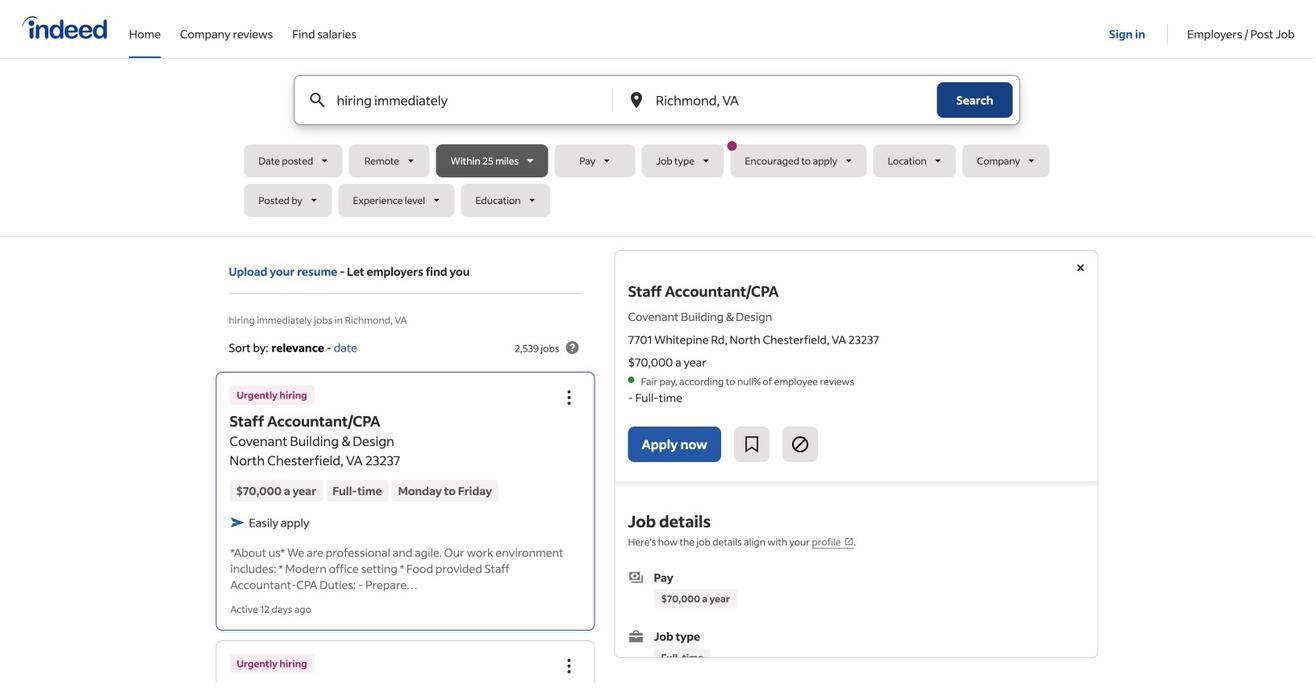 Task type: vqa. For each thing, say whether or not it's contained in the screenshot.
Pay POPUP BUTTON
no



Task type: locate. For each thing, give the bounding box(es) containing it.
None search field
[[244, 75, 1070, 224]]

help icon image
[[563, 338, 582, 357]]

Edit location text field
[[653, 76, 905, 124]]

close job details image
[[1071, 258, 1090, 278]]

save this job image
[[742, 435, 762, 454]]

search: Job title, keywords, or company text field
[[334, 76, 586, 124]]

job actions for associate litigation attorney is collapsed image
[[560, 657, 579, 676]]



Task type: describe. For each thing, give the bounding box(es) containing it.
not interested image
[[791, 435, 810, 454]]

job preferences (opens in a new window) image
[[844, 537, 854, 547]]

job actions for staff accountant/cpa is collapsed image
[[560, 388, 579, 407]]



